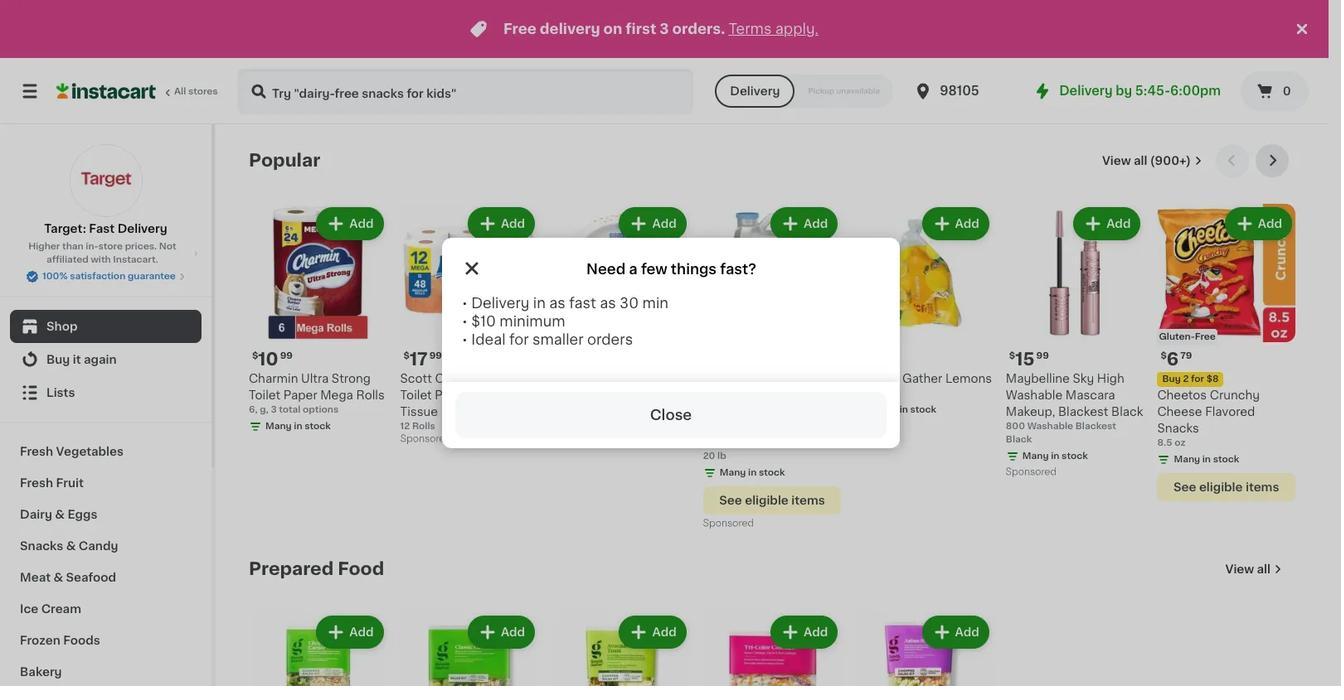Task type: describe. For each thing, give the bounding box(es) containing it.
98105 button
[[913, 68, 1013, 114]]

instacart.
[[113, 255, 158, 265]]

it
[[73, 354, 81, 366]]

view for view all
[[1226, 564, 1254, 575]]

higher than in-store prices. not affiliated with instacart. link
[[13, 241, 198, 267]]

99 for 10
[[280, 351, 293, 360]]

see for cheetos
[[1174, 482, 1197, 493]]

popular
[[249, 152, 320, 169]]

stock for maybelline
[[1062, 452, 1088, 461]]

in for maybelline
[[1051, 452, 1060, 461]]

item carousel region containing prepared food
[[249, 553, 1296, 687]]

100% satisfaction guarantee button
[[26, 267, 186, 284]]

& inside 6 good & gather lemons 32 oz many in stock
[[890, 373, 899, 385]]

crunchy
[[1210, 390, 1260, 401]]

many for 14
[[720, 468, 746, 477]]

delivery by 5:45-6:00pm
[[1059, 85, 1221, 97]]

2 as from the left
[[599, 297, 616, 310]]

prepared food link
[[249, 560, 384, 579]]

tidy
[[743, 403, 768, 414]]

1 • from the top
[[462, 297, 467, 310]]

prices.
[[125, 242, 157, 251]]

0 horizontal spatial black
[[1006, 435, 1032, 444]]

6:00pm
[[1170, 85, 1221, 97]]

a
[[629, 263, 637, 276]]

all for view all (900+)
[[1134, 155, 1148, 167]]

delivery up prices.
[[117, 223, 167, 235]]

79
[[1181, 351, 1192, 360]]

$8
[[1207, 375, 1219, 384]]

$ for 17
[[404, 351, 410, 360]]

see eligible items for 14
[[719, 495, 825, 506]]

items for cheetos
[[1246, 482, 1279, 493]]

strong
[[332, 373, 371, 385]]

see for 14
[[719, 495, 742, 506]]

rolls for 12
[[412, 422, 435, 431]]

many in stock for maybelline
[[1023, 452, 1088, 461]]

ice
[[20, 604, 38, 616]]

32
[[855, 389, 866, 398]]

ice cream link
[[10, 594, 202, 625]]

10
[[258, 351, 278, 368]]

many in stock for cheetos
[[1174, 455, 1240, 464]]

sponsored badge image for 17
[[400, 435, 450, 444]]

meat & seafood link
[[10, 562, 202, 594]]

100% satisfaction guarantee
[[42, 272, 176, 281]]

6 inside 6 good & gather lemons 32 oz many in stock
[[864, 351, 876, 368]]

gluten-free
[[1159, 332, 1216, 341]]

for inside • delivery in as fast as 30 min • $10 minimum • ideal for smaller orders
[[509, 333, 528, 347]]

terms apply. link
[[729, 22, 819, 36]]

toilet inside charmin ultra strong toilet paper mega rolls 6, g, 3 total options
[[249, 390, 281, 401]]

3 inside charmin ultra strong toilet paper mega rolls 6, g, 3 total options
[[271, 405, 277, 414]]

see eligible items button for cheetos
[[1158, 473, 1296, 502]]

free delivery on first 3 orders. terms apply.
[[503, 22, 819, 36]]

& for candy
[[66, 541, 76, 552]]

limited time offer region
[[0, 0, 1292, 58]]

buy for buy 2 for $8
[[1163, 375, 1181, 384]]

comfortplus
[[435, 373, 509, 385]]

(design
[[584, 406, 630, 418]]

view all
[[1226, 564, 1271, 575]]

charmin ultra strong toilet paper mega rolls 6, g, 3 total options
[[249, 373, 385, 414]]

gluten-
[[1159, 332, 1195, 341]]

may
[[633, 406, 658, 418]]

dairy & eggs link
[[10, 499, 202, 531]]

eligible for cheetos
[[1199, 482, 1243, 493]]

fast?
[[720, 263, 756, 276]]

cats
[[771, 403, 798, 414]]

fast
[[89, 223, 115, 235]]

& for eggs
[[55, 509, 65, 521]]

delivery inside • delivery in as fast as 30 min • $10 minimum • ideal for smaller orders
[[471, 297, 529, 310]]

& for seafood
[[53, 572, 63, 584]]

meat & seafood
[[20, 572, 116, 584]]

view for view all (900+)
[[1102, 155, 1131, 167]]

litter,
[[703, 436, 737, 448]]

20 lb
[[703, 452, 726, 461]]

inch
[[552, 390, 577, 401]]

again
[[84, 354, 117, 366]]

items for 14
[[792, 495, 825, 506]]

product group containing 5
[[552, 204, 690, 453]]

on inside 14 spend $35, save $5 on fees purina tidy cats clumping multi cat litter, glade clear springs
[[802, 375, 814, 384]]

$ 17 99
[[404, 351, 442, 368]]

min
[[642, 297, 668, 310]]

plate
[[552, 406, 581, 418]]

ice cream
[[20, 604, 81, 616]]

99 for 15
[[1037, 351, 1049, 360]]

product group containing 14
[[703, 204, 841, 533]]

stock for 14
[[759, 468, 785, 477]]

than
[[62, 242, 83, 251]]

all stores
[[174, 87, 218, 96]]

$5
[[788, 375, 800, 384]]

5
[[561, 351, 573, 368]]

see eligible items button for 14
[[703, 487, 841, 515]]

20
[[703, 452, 715, 461]]

charmin
[[249, 373, 298, 385]]

plates,
[[621, 373, 660, 385]]

stock inside 6 good & gather lemons 32 oz many in stock
[[910, 405, 937, 414]]

store
[[98, 242, 123, 251]]

buy 2 for $8
[[1163, 375, 1219, 384]]

2 vertical spatial sponsored badge image
[[703, 519, 753, 529]]

maybelline sky high washable mascara makeup, blackest black 800 washable blackest black
[[1006, 373, 1144, 444]]

toilet inside scott comfortplus toilet paper/toilet tissue 12 rolls
[[400, 390, 432, 401]]

5 dixie paper plates, 8.5 inch lunch/dinner plate (design may vary)
[[552, 351, 682, 434]]

in for charmin
[[294, 422, 302, 431]]

target: fast delivery logo image
[[69, 144, 142, 217]]

delivery inside button
[[730, 85, 780, 97]]

view all link
[[1226, 561, 1282, 578]]

many inside 6 good & gather lemons 32 oz many in stock
[[871, 405, 898, 414]]

see eligible items for cheetos
[[1174, 482, 1279, 493]]

snacks inside snacks & candy link
[[20, 541, 63, 552]]

bakery
[[20, 667, 62, 679]]

$35,
[[741, 375, 762, 384]]

sponsored badge image for 15
[[1006, 468, 1056, 477]]

not
[[159, 242, 176, 251]]

scott comfortplus toilet paper/toilet tissue 12 rolls
[[400, 373, 509, 431]]

in inside • delivery in as fast as 30 min • $10 minimum • ideal for smaller orders
[[533, 297, 545, 310]]

product group containing 15
[[1006, 204, 1144, 482]]

in-
[[86, 242, 98, 251]]

0 vertical spatial blackest
[[1059, 406, 1109, 418]]

stock for cheetos
[[1213, 455, 1240, 464]]

prepared food
[[249, 560, 384, 578]]

higher
[[28, 242, 60, 251]]

stock for charmin
[[305, 422, 331, 431]]

fresh fruit
[[20, 478, 84, 489]]

1 as from the left
[[549, 297, 565, 310]]

(900+)
[[1150, 155, 1191, 167]]

higher than in-store prices. not affiliated with instacart.
[[28, 242, 176, 265]]

12
[[400, 422, 410, 431]]

15
[[1016, 351, 1035, 368]]

need a few things fast?
[[586, 263, 756, 276]]

1 horizontal spatial for
[[1191, 375, 1204, 384]]

shop
[[46, 321, 77, 333]]

1 vertical spatial washable
[[1027, 422, 1073, 431]]

$ 10 99
[[252, 351, 293, 368]]

makeup,
[[1006, 406, 1056, 418]]

delivery left by
[[1059, 85, 1113, 97]]



Task type: vqa. For each thing, say whether or not it's contained in the screenshot.
the Plate
yes



Task type: locate. For each thing, give the bounding box(es) containing it.
1 vertical spatial sponsored badge image
[[1006, 468, 1056, 477]]

many down 800
[[1023, 452, 1049, 461]]

1 vertical spatial all
[[1257, 564, 1271, 575]]

0 vertical spatial rolls
[[356, 390, 385, 401]]

paper up "lunch/dinner"
[[584, 373, 618, 385]]

close button
[[455, 392, 886, 439]]

0 vertical spatial 8.5
[[663, 373, 682, 385]]

0 horizontal spatial see
[[719, 495, 742, 506]]

stock down (design
[[608, 438, 634, 448]]

eligible down cheetos crunchy cheese flavored snacks 8.5 oz
[[1199, 482, 1243, 493]]

1 vertical spatial on
[[802, 375, 814, 384]]

mega
[[320, 390, 353, 401]]

few
[[641, 263, 667, 276]]

4 $ from the left
[[1161, 351, 1167, 360]]

stock down gather on the right of the page
[[910, 405, 937, 414]]

99 for 17
[[429, 351, 442, 360]]

0 horizontal spatial items
[[792, 495, 825, 506]]

0 vertical spatial on
[[604, 22, 622, 36]]

0 horizontal spatial as
[[549, 297, 565, 310]]

delivery up $10
[[471, 297, 529, 310]]

all inside view all link
[[1257, 564, 1271, 575]]

1 vertical spatial oz
[[1175, 438, 1186, 448]]

oz for 6
[[869, 389, 880, 398]]

8.5 right plates, on the bottom left of page
[[663, 373, 682, 385]]

eligible inside product 'group'
[[745, 495, 789, 506]]

& left candy
[[66, 541, 76, 552]]

foods
[[63, 635, 100, 647]]

1 vertical spatial black
[[1006, 435, 1032, 444]]

close
[[650, 409, 692, 422]]

see
[[1174, 482, 1197, 493], [719, 495, 742, 506]]

99 inside $ 10 99
[[280, 351, 293, 360]]

2 horizontal spatial 99
[[1037, 351, 1049, 360]]

product group
[[249, 204, 387, 437], [400, 204, 538, 448], [552, 204, 690, 453], [703, 204, 841, 533], [855, 204, 993, 420], [1006, 204, 1144, 482], [1158, 204, 1296, 502], [249, 613, 387, 687], [400, 613, 538, 687], [552, 613, 690, 687], [703, 613, 841, 687], [855, 613, 993, 687]]

1 vertical spatial buy
[[1163, 375, 1181, 384]]

see inside product 'group'
[[719, 495, 742, 506]]

sponsored badge image down the 'springs'
[[703, 519, 753, 529]]

for right 2 at bottom
[[1191, 375, 1204, 384]]

2 vertical spatial •
[[462, 333, 467, 347]]

0 vertical spatial see
[[1174, 482, 1197, 493]]

5:45-
[[1135, 85, 1170, 97]]

black down high
[[1112, 406, 1144, 418]]

free inside the item carousel region
[[1195, 332, 1216, 341]]

in down (design
[[597, 438, 605, 448]]

things
[[671, 263, 716, 276]]

black down 800
[[1006, 435, 1032, 444]]

items down clear
[[792, 495, 825, 506]]

many in stock for 14
[[720, 468, 785, 477]]

add
[[350, 218, 374, 230], [501, 218, 525, 230], [652, 218, 677, 230], [804, 218, 828, 230], [955, 218, 980, 230], [1107, 218, 1131, 230], [1258, 218, 1282, 230], [350, 627, 374, 638], [501, 627, 525, 638], [652, 627, 677, 638], [804, 627, 828, 638], [955, 627, 980, 638]]

99 inside $ 15 99
[[1037, 351, 1049, 360]]

0 vertical spatial snacks
[[1158, 423, 1199, 434]]

lunch/dinner
[[580, 390, 659, 401]]

high
[[1097, 373, 1125, 385]]

0 vertical spatial washable
[[1006, 390, 1063, 401]]

• delivery in as fast as 30 min • $10 minimum • ideal for smaller orders
[[462, 297, 668, 347]]

0 horizontal spatial 8.5
[[663, 373, 682, 385]]

2 fresh from the top
[[20, 478, 53, 489]]

many in stock down (design
[[568, 438, 634, 448]]

many in stock down cheetos crunchy cheese flavored snacks 8.5 oz
[[1174, 455, 1240, 464]]

buy left it
[[46, 354, 70, 366]]

all
[[174, 87, 186, 96]]

3 99 from the left
[[1037, 351, 1049, 360]]

smaller
[[532, 333, 583, 347]]

2 • from the top
[[462, 315, 467, 328]]

1 fresh from the top
[[20, 446, 53, 458]]

snacks & candy
[[20, 541, 118, 552]]

target: fast delivery link
[[44, 144, 167, 237]]

2 toilet from the left
[[400, 390, 432, 401]]

in down makeup,
[[1051, 452, 1060, 461]]

with
[[91, 255, 111, 265]]

3 right first
[[660, 22, 669, 36]]

cat
[[794, 419, 815, 431]]

1 horizontal spatial 8.5
[[1158, 438, 1173, 448]]

see eligible items inside product 'group'
[[719, 495, 825, 506]]

oz for cheetos
[[1175, 438, 1186, 448]]

in down gather on the right of the page
[[900, 405, 908, 414]]

$ up maybelline
[[1009, 351, 1016, 360]]

2 horizontal spatial sponsored badge image
[[1006, 468, 1056, 477]]

product group containing 17
[[400, 204, 538, 448]]

$ 6 79
[[1161, 351, 1192, 368]]

product group containing 10
[[249, 204, 387, 437]]

fresh for fresh fruit
[[20, 478, 53, 489]]

1 horizontal spatial all
[[1257, 564, 1271, 575]]

eggs
[[68, 509, 97, 521]]

0 horizontal spatial see eligible items button
[[703, 487, 841, 515]]

1 horizontal spatial on
[[802, 375, 814, 384]]

paper up total
[[283, 390, 317, 401]]

springs
[[703, 453, 747, 464]]

14 spend $35, save $5 on fees purina tidy cats clumping multi cat litter, glade clear springs
[[703, 351, 815, 464]]

stores
[[188, 87, 218, 96]]

on right $5
[[802, 375, 814, 384]]

1 horizontal spatial black
[[1112, 406, 1144, 418]]

8.5 inside 5 dixie paper plates, 8.5 inch lunch/dinner plate (design may vary)
[[663, 373, 682, 385]]

dixie
[[552, 373, 581, 385]]

1 vertical spatial paper
[[283, 390, 317, 401]]

see eligible items button down cheetos crunchy cheese flavored snacks 8.5 oz
[[1158, 473, 1296, 502]]

multi
[[762, 419, 791, 431]]

1 vertical spatial free
[[1195, 332, 1216, 341]]

cheese
[[1158, 406, 1203, 418]]

for down "minimum"
[[509, 333, 528, 347]]

& right meat
[[53, 572, 63, 584]]

many down cheetos crunchy cheese flavored snacks 8.5 oz
[[1174, 455, 1200, 464]]

need
[[586, 263, 625, 276]]

0 horizontal spatial all
[[1134, 155, 1148, 167]]

$ left 79
[[1161, 351, 1167, 360]]

0 vertical spatial oz
[[869, 389, 880, 398]]

&
[[890, 373, 899, 385], [55, 509, 65, 521], [66, 541, 76, 552], [53, 572, 63, 584]]

sponsored badge image down 800
[[1006, 468, 1056, 477]]

$ 15 99
[[1009, 351, 1049, 368]]

orders.
[[672, 22, 725, 36]]

snacks & candy link
[[10, 531, 202, 562]]

1 vertical spatial blackest
[[1076, 422, 1117, 431]]

0 vertical spatial eligible
[[1199, 482, 1243, 493]]

99 inside the $ 17 99
[[429, 351, 442, 360]]

1 horizontal spatial see
[[1174, 482, 1197, 493]]

items inside product 'group'
[[792, 495, 825, 506]]

in
[[533, 297, 545, 310], [900, 405, 908, 414], [294, 422, 302, 431], [597, 438, 605, 448], [1051, 452, 1060, 461], [1203, 455, 1211, 464], [748, 468, 757, 477]]

3 • from the top
[[462, 333, 467, 347]]

2 $ from the left
[[404, 351, 410, 360]]

for
[[509, 333, 528, 347], [1191, 375, 1204, 384]]

0 vertical spatial items
[[1246, 482, 1279, 493]]

$10
[[471, 315, 496, 328]]

free inside limited time offer region
[[503, 22, 537, 36]]

items down flavored
[[1246, 482, 1279, 493]]

maybelline
[[1006, 373, 1070, 385]]

item carousel region
[[249, 144, 1296, 540], [249, 553, 1296, 687]]

dairy
[[20, 509, 52, 521]]

stock down maybelline sky high washable mascara makeup, blackest black 800 washable blackest black at the right bottom of page
[[1062, 452, 1088, 461]]

prepared
[[249, 560, 334, 578]]

view all (900+) link
[[1102, 153, 1203, 169]]

0 horizontal spatial oz
[[869, 389, 880, 398]]

stock down options
[[305, 422, 331, 431]]

0 vertical spatial •
[[462, 297, 467, 310]]

1 horizontal spatial as
[[599, 297, 616, 310]]

0 vertical spatial sponsored badge image
[[400, 435, 450, 444]]

1 horizontal spatial view
[[1226, 564, 1254, 575]]

1 horizontal spatial sponsored badge image
[[703, 519, 753, 529]]

affiliated
[[46, 255, 89, 265]]

popular link
[[249, 151, 320, 171]]

cheetos
[[1158, 390, 1207, 401]]

on left first
[[604, 22, 622, 36]]

spend
[[708, 375, 739, 384]]

0 horizontal spatial 3
[[271, 405, 277, 414]]

1 vertical spatial for
[[1191, 375, 1204, 384]]

many down vary)
[[568, 438, 595, 448]]

3 $ from the left
[[1009, 351, 1016, 360]]

item carousel region containing popular
[[249, 144, 1296, 540]]

0 vertical spatial fresh
[[20, 446, 53, 458]]

snacks down dairy
[[20, 541, 63, 552]]

0 vertical spatial buy
[[46, 354, 70, 366]]

1 horizontal spatial eligible
[[1199, 482, 1243, 493]]

0 horizontal spatial buy
[[46, 354, 70, 366]]

1 6 from the left
[[864, 351, 876, 368]]

2 item carousel region from the top
[[249, 553, 1296, 687]]

1 horizontal spatial paper
[[584, 373, 618, 385]]

delivery
[[540, 22, 600, 36]]

6 up good
[[864, 351, 876, 368]]

stock down cheetos crunchy cheese flavored snacks 8.5 oz
[[1213, 455, 1240, 464]]

0 horizontal spatial paper
[[283, 390, 317, 401]]

3 inside limited time offer region
[[660, 22, 669, 36]]

oz right 32
[[869, 389, 880, 398]]

free left delivery
[[503, 22, 537, 36]]

in up "minimum"
[[533, 297, 545, 310]]

stock down glade
[[759, 468, 785, 477]]

shop link
[[10, 310, 202, 343]]

0 horizontal spatial 6
[[864, 351, 876, 368]]

1 horizontal spatial see eligible items
[[1174, 482, 1279, 493]]

lists
[[46, 387, 75, 399]]

eligible down the 'springs'
[[745, 495, 789, 506]]

in down total
[[294, 422, 302, 431]]

as left fast
[[549, 297, 565, 310]]

& left eggs
[[55, 509, 65, 521]]

toilet up g,
[[249, 390, 281, 401]]

2 6 from the left
[[1167, 351, 1179, 368]]

many in stock down total
[[265, 422, 331, 431]]

$ inside $ 15 99
[[1009, 351, 1016, 360]]

on inside limited time offer region
[[604, 22, 622, 36]]

0 vertical spatial paper
[[584, 373, 618, 385]]

0 horizontal spatial view
[[1102, 155, 1131, 167]]

snacks down cheese
[[1158, 423, 1199, 434]]

paper/toilet
[[435, 390, 505, 401]]

0
[[1283, 85, 1291, 97]]

1 vertical spatial fresh
[[20, 478, 53, 489]]

$
[[252, 351, 258, 360], [404, 351, 410, 360], [1009, 351, 1016, 360], [1161, 351, 1167, 360]]

0 horizontal spatial rolls
[[356, 390, 385, 401]]

many in stock down 800
[[1023, 452, 1088, 461]]

0 horizontal spatial on
[[604, 22, 622, 36]]

1 vertical spatial 3
[[271, 405, 277, 414]]

see eligible items down glade
[[719, 495, 825, 506]]

3 right g,
[[271, 405, 277, 414]]

fresh up fresh fruit
[[20, 446, 53, 458]]

14
[[713, 351, 733, 368]]

paper inside 5 dixie paper plates, 8.5 inch lunch/dinner plate (design may vary)
[[584, 373, 618, 385]]

sponsored badge image down 12
[[400, 435, 450, 444]]

satisfaction
[[70, 272, 125, 281]]

frozen
[[20, 635, 60, 647]]

1 vertical spatial see
[[719, 495, 742, 506]]

$ up scott
[[404, 351, 410, 360]]

in for cheetos
[[1203, 455, 1211, 464]]

0 vertical spatial 3
[[660, 22, 669, 36]]

tissue
[[400, 406, 438, 418]]

fresh for fresh vegetables
[[20, 446, 53, 458]]

stock for 5
[[608, 438, 634, 448]]

sponsored badge image
[[400, 435, 450, 444], [1006, 468, 1056, 477], [703, 519, 753, 529]]

many in stock for charmin
[[265, 422, 331, 431]]

many down the 'springs'
[[720, 468, 746, 477]]

0 vertical spatial item carousel region
[[249, 144, 1296, 540]]

1 vertical spatial snacks
[[20, 541, 63, 552]]

1 vertical spatial see eligible items
[[719, 495, 825, 506]]

1 horizontal spatial items
[[1246, 482, 1279, 493]]

0 button
[[1241, 71, 1309, 111]]

total
[[279, 405, 301, 414]]

in down cheetos crunchy cheese flavored snacks 8.5 oz
[[1203, 455, 1211, 464]]

see eligible items button down glade
[[703, 487, 841, 515]]

toilet down scott
[[400, 390, 432, 401]]

1 vertical spatial item carousel region
[[249, 553, 1296, 687]]

see eligible items down cheetos crunchy cheese flavored snacks 8.5 oz
[[1174, 482, 1279, 493]]

1 vertical spatial items
[[792, 495, 825, 506]]

many for maybelline
[[1023, 452, 1049, 461]]

$ for 6
[[1161, 351, 1167, 360]]

many for charmin
[[265, 422, 292, 431]]

toilet
[[249, 390, 281, 401], [400, 390, 432, 401]]

options
[[303, 405, 339, 414]]

1 horizontal spatial rolls
[[412, 422, 435, 431]]

1 vertical spatial rolls
[[412, 422, 435, 431]]

fast
[[569, 297, 596, 310]]

oz inside 6 good & gather lemons 32 oz many in stock
[[869, 389, 880, 398]]

1 vertical spatial •
[[462, 315, 467, 328]]

see down the 'springs'
[[719, 495, 742, 506]]

mascara
[[1066, 390, 1115, 401]]

1 toilet from the left
[[249, 390, 281, 401]]

$ up charmin
[[252, 351, 258, 360]]

$ for 15
[[1009, 351, 1016, 360]]

$ for 10
[[252, 351, 258, 360]]

1 horizontal spatial toilet
[[400, 390, 432, 401]]

0 vertical spatial see eligible items
[[1174, 482, 1279, 493]]

1 horizontal spatial snacks
[[1158, 423, 1199, 434]]

0 vertical spatial all
[[1134, 155, 1148, 167]]

rolls down tissue
[[412, 422, 435, 431]]

snacks inside cheetos crunchy cheese flavored snacks 8.5 oz
[[1158, 423, 1199, 434]]

see down cheetos crunchy cheese flavored snacks 8.5 oz
[[1174, 482, 1197, 493]]

oz down cheese
[[1175, 438, 1186, 448]]

1 horizontal spatial buy
[[1163, 375, 1181, 384]]

instacart logo image
[[56, 81, 156, 101]]

all inside view all (900+) link
[[1134, 155, 1148, 167]]

orders
[[587, 333, 633, 347]]

vegetables
[[56, 446, 124, 458]]

fruit
[[56, 478, 84, 489]]

washable down maybelline
[[1006, 390, 1063, 401]]

as left "30"
[[599, 297, 616, 310]]

buy for buy it again
[[46, 354, 70, 366]]

rolls inside scott comfortplus toilet paper/toilet tissue 12 rolls
[[412, 422, 435, 431]]

1 99 from the left
[[280, 351, 293, 360]]

in for 5
[[597, 438, 605, 448]]

many in stock for 5
[[568, 438, 634, 448]]

1 horizontal spatial 6
[[1167, 351, 1179, 368]]

fresh vegetables link
[[10, 436, 202, 468]]

1 horizontal spatial free
[[1195, 332, 1216, 341]]

many for cheetos
[[1174, 455, 1200, 464]]

$ inside the $ 17 99
[[404, 351, 410, 360]]

delivery down terms at top
[[730, 85, 780, 97]]

buy it again link
[[10, 343, 202, 377]]

many in stock down the 'springs'
[[720, 468, 785, 477]]

1 item carousel region from the top
[[249, 144, 1296, 540]]

1 vertical spatial view
[[1226, 564, 1254, 575]]

many down good
[[871, 405, 898, 414]]

17
[[410, 351, 428, 368]]

free up $8
[[1195, 332, 1216, 341]]

1 horizontal spatial 3
[[660, 22, 669, 36]]

paper
[[584, 373, 618, 385], [283, 390, 317, 401]]

0 horizontal spatial see eligible items
[[719, 495, 825, 506]]

gather
[[902, 373, 943, 385]]

fresh up dairy
[[20, 478, 53, 489]]

many for 5
[[568, 438, 595, 448]]

service type group
[[715, 75, 894, 108]]

buy it again
[[46, 354, 117, 366]]

free
[[503, 22, 537, 36], [1195, 332, 1216, 341]]

800
[[1006, 422, 1025, 431]]

1 $ from the left
[[252, 351, 258, 360]]

0 horizontal spatial sponsored badge image
[[400, 435, 450, 444]]

8.5 inside cheetos crunchy cheese flavored snacks 8.5 oz
[[1158, 438, 1173, 448]]

save
[[764, 375, 786, 384]]

in for 14
[[748, 468, 757, 477]]

99 right '15'
[[1037, 351, 1049, 360]]

all for view all
[[1257, 564, 1271, 575]]

apply.
[[775, 22, 819, 36]]

buy left 2 at bottom
[[1163, 375, 1181, 384]]

clear
[[777, 436, 808, 448]]

99 right 10
[[280, 351, 293, 360]]

rolls inside charmin ultra strong toilet paper mega rolls 6, g, 3 total options
[[356, 390, 385, 401]]

0 horizontal spatial for
[[509, 333, 528, 347]]

oz
[[869, 389, 880, 398], [1175, 438, 1186, 448]]

0 vertical spatial free
[[503, 22, 537, 36]]

None search field
[[237, 68, 694, 114]]

0 horizontal spatial snacks
[[20, 541, 63, 552]]

0 vertical spatial for
[[509, 333, 528, 347]]

0 horizontal spatial eligible
[[745, 495, 789, 506]]

dairy & eggs
[[20, 509, 97, 521]]

washable down makeup,
[[1027, 422, 1073, 431]]

paper inside charmin ultra strong toilet paper mega rolls 6, g, 3 total options
[[283, 390, 317, 401]]

in inside 6 good & gather lemons 32 oz many in stock
[[900, 405, 908, 414]]

0 horizontal spatial free
[[503, 22, 537, 36]]

frozen foods
[[20, 635, 100, 647]]

cream
[[41, 604, 81, 616]]

delivery by 5:45-6:00pm link
[[1033, 81, 1221, 101]]

2 99 from the left
[[429, 351, 442, 360]]

1 horizontal spatial 99
[[429, 351, 442, 360]]

1 horizontal spatial see eligible items button
[[1158, 473, 1296, 502]]

1 horizontal spatial oz
[[1175, 438, 1186, 448]]

rolls
[[356, 390, 385, 401], [412, 422, 435, 431]]

6 left 79
[[1167, 351, 1179, 368]]

many down total
[[265, 422, 292, 431]]

in down glade
[[748, 468, 757, 477]]

0 vertical spatial view
[[1102, 155, 1131, 167]]

$ inside $ 10 99
[[252, 351, 258, 360]]

$ inside $ 6 79
[[1161, 351, 1167, 360]]

oz inside cheetos crunchy cheese flavored snacks 8.5 oz
[[1175, 438, 1186, 448]]

lb
[[718, 452, 726, 461]]

& right good
[[890, 373, 899, 385]]

0 vertical spatial black
[[1112, 406, 1144, 418]]

eligible for 14
[[745, 495, 789, 506]]

rolls down strong
[[356, 390, 385, 401]]

0 horizontal spatial toilet
[[249, 390, 281, 401]]

1 vertical spatial eligible
[[745, 495, 789, 506]]

1 vertical spatial 8.5
[[1158, 438, 1173, 448]]

need a few things fast? dialog
[[442, 238, 900, 449]]

rolls for mega
[[356, 390, 385, 401]]

food
[[338, 560, 384, 578]]

99 right 17
[[429, 351, 442, 360]]

8.5 down cheese
[[1158, 438, 1173, 448]]

0 horizontal spatial 99
[[280, 351, 293, 360]]



